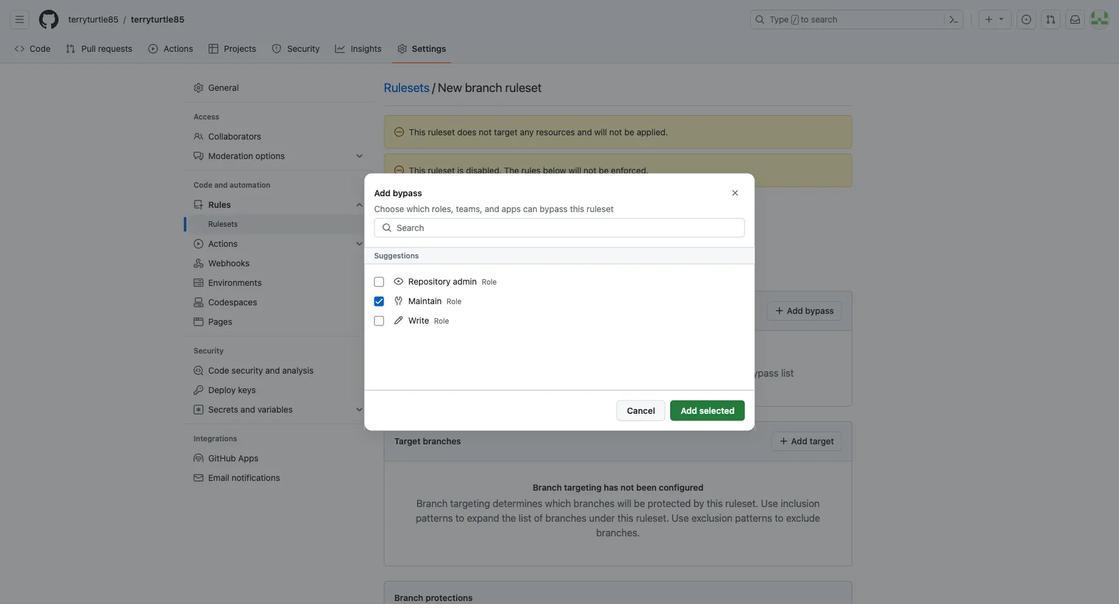 Task type: describe. For each thing, give the bounding box(es) containing it.
2 terryturtle85 from the left
[[131, 14, 185, 24]]

code for code and automation
[[194, 181, 213, 189]]

branches right target
[[423, 437, 461, 447]]

admin
[[453, 276, 477, 286]]

Ruleset Name text field
[[385, 213, 548, 231]]

target branches
[[394, 437, 461, 447]]

homepage image
[[39, 10, 59, 29]]

plus image for from this ruleset by adding them to the bypass list
[[775, 306, 785, 316]]

0 vertical spatial rulesets link
[[384, 78, 430, 96]]

code for code
[[30, 44, 51, 54]]

key image
[[194, 386, 203, 395]]

0 vertical spatial be
[[625, 127, 635, 137]]

and left apps
[[485, 204, 500, 214]]

integrations list
[[189, 449, 369, 488]]

to inside will be protected by this ruleset. use inclusion patterns to expand the list of
[[456, 513, 465, 524]]

ruleset. inside will be protected by this ruleset. use inclusion patterns to expand the list of
[[726, 498, 759, 510]]

1 vertical spatial be
[[599, 165, 609, 175]]

branch
[[465, 80, 503, 94]]

1 horizontal spatial the
[[731, 368, 745, 379]]

repository
[[409, 276, 451, 286]]

branch targeting determines which branches
[[417, 498, 615, 510]]

bypass
[[394, 306, 424, 316]]

deploy
[[208, 385, 236, 395]]

use inside branches under this ruleset. use exclusion patterns to exclude branches .
[[672, 513, 689, 524]]

from
[[573, 368, 594, 379]]

ruleset up cancel
[[615, 368, 645, 379]]

sc 9kayk9 0 image for repository
[[394, 277, 404, 286]]

maintain
[[409, 296, 442, 306]]

ruleset inside dialog
[[587, 204, 614, 214]]

adding
[[661, 368, 692, 379]]

type / to search
[[770, 14, 838, 24]]

this ruleset is disabled. the rules below will not be enforced.
[[409, 165, 649, 175]]

expand
[[467, 513, 500, 524]]

code for code security and analysis
[[208, 366, 229, 376]]

from this ruleset by adding them to the bypass list
[[571, 368, 794, 379]]

branches down under
[[596, 527, 638, 539]]

applied.
[[637, 127, 668, 137]]

under
[[589, 513, 615, 524]]

does
[[457, 127, 477, 137]]

any
[[520, 127, 534, 137]]

close dialog image
[[731, 188, 740, 198]]

ruleset left does
[[428, 127, 455, 137]]

add bypass inside dialog
[[374, 188, 422, 198]]

1 vertical spatial will
[[569, 165, 582, 175]]

determines
[[493, 498, 543, 510]]

no entry image
[[394, 127, 404, 137]]

actions link
[[143, 40, 199, 58]]

target inside popup button
[[810, 437, 834, 447]]

can
[[523, 204, 538, 214]]

0 vertical spatial target
[[494, 127, 518, 137]]

to right them
[[719, 368, 728, 379]]

will inside will be protected by this ruleset. use inclusion patterns to expand the list of
[[618, 498, 632, 510]]

notifications image
[[1071, 15, 1081, 24]]

protections
[[426, 593, 473, 603]]

people image
[[194, 132, 203, 142]]

requests
[[98, 44, 132, 54]]

disabled.
[[466, 165, 502, 175]]

graph image
[[335, 44, 345, 54]]

github
[[208, 454, 236, 464]]

notifications
[[232, 473, 280, 483]]

branch targeting has not been configured
[[533, 483, 704, 493]]

search
[[811, 14, 838, 24]]

code security and analysis
[[208, 366, 314, 376]]

to left search
[[801, 14, 809, 24]]

exclusion
[[692, 513, 733, 524]]

disabled button
[[384, 257, 462, 276]]

write role
[[409, 315, 449, 326]]

type
[[770, 14, 789, 24]]

will be protected by this ruleset. use inclusion patterns to expand the list of
[[416, 498, 820, 524]]

configured
[[659, 483, 704, 493]]

name
[[417, 198, 441, 208]]

this for this ruleset does not target any resources and will not be applied.
[[409, 127, 426, 137]]

1 terryturtle85 link from the left
[[63, 10, 124, 29]]

not right below
[[584, 165, 597, 175]]

security list
[[189, 361, 369, 420]]

security
[[232, 366, 263, 376]]

list containing terryturtle85 / terryturtle85
[[63, 10, 743, 29]]

ruleset name
[[384, 198, 441, 208]]

1 vertical spatial rulesets link
[[189, 215, 369, 234]]

sc 9kayk9 0 image for maintain
[[394, 296, 404, 306]]

add bypass inside button
[[785, 306, 834, 316]]

rules list
[[189, 215, 369, 234]]

environments
[[208, 278, 262, 288]]

bypass list
[[394, 306, 439, 316]]

settings link
[[393, 40, 451, 58]]

none checkbox inside suggestions "group"
[[374, 316, 384, 326]]

deploy keys
[[208, 385, 256, 395]]

maintain role
[[409, 296, 462, 306]]

pages link
[[189, 312, 369, 332]]

target
[[394, 437, 421, 447]]

cancel button
[[617, 401, 666, 421]]

disabled
[[407, 261, 442, 272]]

codescan image
[[194, 366, 203, 376]]

suggestions
[[374, 252, 419, 260]]

0 horizontal spatial list
[[427, 306, 439, 316]]

cancel
[[627, 406, 655, 416]]

1 terryturtle85 from the left
[[68, 14, 119, 24]]

add target
[[789, 437, 834, 447]]

webhooks
[[208, 258, 250, 268]]

webhooks link
[[189, 254, 369, 273]]

mail image
[[194, 473, 203, 483]]

automation
[[230, 181, 270, 189]]

0 horizontal spatial which
[[407, 204, 430, 214]]

ruleset
[[384, 198, 415, 208]]

.
[[638, 527, 640, 539]]

rulesets for rulesets
[[208, 220, 238, 229]]

by for adding
[[648, 368, 659, 379]]

insights link
[[331, 40, 388, 58]]

patterns inside will be protected by this ruleset. use inclusion patterns to expand the list of
[[416, 513, 453, 524]]

this right from
[[596, 368, 613, 379]]

bypass inside add bypass button
[[806, 306, 834, 316]]

insights
[[351, 44, 382, 54]]

and inside security list
[[265, 366, 280, 376]]

add inside popup button
[[792, 437, 808, 447]]

issue opened image
[[1022, 15, 1032, 24]]

git pull request image
[[66, 44, 75, 54]]

this ruleset does not target any resources and will not be applied.
[[409, 127, 668, 137]]

codespaces link
[[189, 293, 369, 312]]

rules
[[522, 165, 541, 175]]

selected
[[700, 406, 735, 416]]

2 terryturtle85 link from the left
[[126, 10, 189, 29]]

apps
[[502, 204, 521, 214]]

actions
[[164, 44, 193, 54]]

pull requests link
[[61, 40, 139, 58]]

enforcement status
[[384, 243, 465, 253]]

table image
[[209, 44, 218, 54]]

server image
[[194, 278, 203, 288]]

settings
[[412, 44, 446, 54]]

1 vertical spatial which
[[545, 498, 571, 510]]

command palette image
[[949, 15, 959, 24]]



Task type: locate. For each thing, give the bounding box(es) containing it.
this right under
[[618, 513, 634, 524]]

0 vertical spatial will
[[595, 127, 607, 137]]

2 sc 9kayk9 0 image from the top
[[394, 296, 404, 306]]

to inside branches under this ruleset. use exclusion patterns to exclude branches .
[[775, 513, 784, 524]]

1 vertical spatial security
[[194, 347, 224, 355]]

role for write
[[434, 317, 449, 326]]

/ inside terryturtle85 / terryturtle85
[[124, 14, 126, 24]]

projects
[[224, 44, 256, 54]]

will right below
[[569, 165, 582, 175]]

role inside maintain role
[[447, 297, 462, 306]]

rules button
[[189, 195, 369, 215]]

this for this ruleset is disabled. the rules below will not be enforced.
[[409, 165, 426, 175]]

security up codescan "image"
[[194, 347, 224, 355]]

rulesets inside rules list
[[208, 220, 238, 229]]

branch protections
[[394, 593, 473, 603]]

resources
[[536, 127, 575, 137]]

0 horizontal spatial triangle down image
[[447, 262, 457, 272]]

be left applied.
[[625, 127, 635, 137]]

1 horizontal spatial rulesets link
[[384, 78, 430, 96]]

/ for type
[[793, 16, 797, 24]]

role
[[482, 278, 497, 286], [447, 297, 462, 306], [434, 317, 449, 326]]

targeting for determines
[[450, 498, 490, 510]]

1 horizontal spatial terryturtle85 link
[[126, 10, 189, 29]]

1 horizontal spatial which
[[545, 498, 571, 510]]

1 vertical spatial add bypass
[[785, 306, 834, 316]]

1 horizontal spatial rulesets
[[384, 80, 430, 94]]

terryturtle85 link
[[63, 10, 124, 29], [126, 10, 189, 29]]

add
[[374, 188, 391, 198], [787, 306, 803, 316], [681, 406, 698, 416], [792, 437, 808, 447]]

/ inside the type / to search
[[793, 16, 797, 24]]

the
[[504, 165, 519, 175]]

access
[[194, 113, 219, 121]]

1 vertical spatial by
[[694, 498, 705, 510]]

collaborators link
[[189, 127, 369, 146]]

plus image inside add bypass button
[[775, 306, 785, 316]]

add bypass
[[374, 188, 422, 198], [785, 306, 834, 316]]

ruleset. up the .
[[636, 513, 669, 524]]

1 vertical spatial rulesets
[[208, 220, 238, 229]]

2 vertical spatial branch
[[394, 593, 424, 603]]

terryturtle85 link up the play icon
[[126, 10, 189, 29]]

rulesets down gear image
[[384, 80, 430, 94]]

2 vertical spatial plus image
[[780, 437, 789, 447]]

role inside repository admin role
[[482, 278, 497, 286]]

this inside branches under this ruleset. use exclusion patterns to exclude branches .
[[618, 513, 634, 524]]

1 vertical spatial use
[[672, 513, 689, 524]]

plus image
[[985, 15, 995, 24], [775, 306, 785, 316], [780, 437, 789, 447]]

targeting up expand
[[450, 498, 490, 510]]

gear image
[[194, 83, 203, 93]]

triangle down image
[[997, 14, 1007, 23], [447, 262, 457, 272]]

0 horizontal spatial patterns
[[416, 513, 453, 524]]

security link
[[267, 40, 326, 58]]

security right shield icon
[[287, 44, 320, 54]]

the
[[731, 368, 745, 379], [502, 513, 516, 524]]

0 vertical spatial ruleset.
[[726, 498, 759, 510]]

search image
[[382, 223, 392, 233]]

to left exclude
[[775, 513, 784, 524]]

choose
[[374, 204, 404, 214]]

0 vertical spatial sc 9kayk9 0 image
[[394, 277, 404, 286]]

patterns inside branches under this ruleset. use exclusion patterns to exclude branches .
[[736, 513, 773, 524]]

0 vertical spatial list
[[427, 306, 439, 316]]

by for this
[[694, 498, 705, 510]]

this right no entry icon
[[409, 127, 426, 137]]

code right code icon
[[30, 44, 51, 54]]

1 vertical spatial plus image
[[775, 306, 785, 316]]

enforcement
[[384, 243, 437, 253]]

the inside will be protected by this ruleset. use inclusion patterns to expand the list of
[[502, 513, 516, 524]]

add selected
[[681, 406, 735, 416]]

1 horizontal spatial targeting
[[564, 483, 602, 493]]

be left enforced.
[[599, 165, 609, 175]]

branches under this ruleset. use exclusion patterns to exclude branches .
[[546, 513, 821, 539]]

inclusion
[[781, 498, 820, 510]]

0 vertical spatial branch
[[533, 483, 562, 493]]

collaborators
[[208, 131, 261, 142]]

0 vertical spatial the
[[731, 368, 745, 379]]

1 horizontal spatial patterns
[[736, 513, 773, 524]]

/ for terryturtle85
[[124, 14, 126, 24]]

will down branch targeting has not been configured
[[618, 498, 632, 510]]

not right the has on the right bottom of the page
[[621, 483, 634, 493]]

role down maintain role
[[434, 317, 449, 326]]

not
[[479, 127, 492, 137], [610, 127, 622, 137], [584, 165, 597, 175], [621, 483, 634, 493]]

terryturtle85 up pull
[[68, 14, 119, 24]]

0 vertical spatial triangle down image
[[997, 14, 1007, 23]]

triangle down image left issue opened image
[[997, 14, 1007, 23]]

bypass
[[393, 188, 422, 198], [540, 204, 568, 214], [806, 306, 834, 316], [748, 368, 779, 379]]

rulesets for rulesets / new branch ruleset
[[384, 80, 430, 94]]

branch for branch targeting determines which branches
[[417, 498, 448, 510]]

this inside will be protected by this ruleset. use inclusion patterns to expand the list of
[[707, 498, 723, 510]]

ruleset left is
[[428, 165, 455, 175]]

0 vertical spatial which
[[407, 204, 430, 214]]

1 vertical spatial list
[[782, 368, 794, 379]]

and up the deploy keys link at the left bottom
[[265, 366, 280, 376]]

0 vertical spatial code
[[30, 44, 51, 54]]

github apps
[[208, 454, 259, 464]]

None checkbox
[[374, 277, 384, 287], [374, 297, 384, 307], [374, 277, 384, 287], [374, 297, 384, 307]]

0 horizontal spatial ruleset.
[[636, 513, 669, 524]]

2 vertical spatial list
[[519, 513, 532, 524]]

has
[[604, 483, 619, 493]]

1 sc 9kayk9 0 image from the top
[[394, 277, 404, 286]]

0 horizontal spatial use
[[672, 513, 689, 524]]

1 patterns from the left
[[416, 513, 453, 524]]

dialog
[[365, 174, 755, 431]]

code and automation list
[[189, 195, 369, 332]]

rulesets link up webhooks link
[[189, 215, 369, 234]]

hubot image
[[194, 454, 203, 464]]

triangle down image inside disabled popup button
[[447, 262, 457, 272]]

patterns left expand
[[416, 513, 453, 524]]

1 vertical spatial ruleset.
[[636, 513, 669, 524]]

targeting
[[564, 483, 602, 493], [450, 498, 490, 510]]

2 vertical spatial will
[[618, 498, 632, 510]]

use inside will be protected by this ruleset. use inclusion patterns to expand the list of
[[761, 498, 779, 510]]

codespaces image
[[194, 298, 203, 308]]

1 horizontal spatial use
[[761, 498, 779, 510]]

them
[[694, 368, 717, 379]]

0 horizontal spatial will
[[569, 165, 582, 175]]

0 horizontal spatial the
[[502, 513, 516, 524]]

0 horizontal spatial rulesets link
[[189, 215, 369, 234]]

status
[[439, 243, 465, 253]]

role right admin
[[482, 278, 497, 286]]

the down branch targeting determines which branches on the bottom of the page
[[502, 513, 516, 524]]

0 vertical spatial rulesets
[[384, 80, 430, 94]]

1 vertical spatial triangle down image
[[447, 262, 457, 272]]

role for maintain
[[447, 297, 462, 306]]

email notifications link
[[189, 469, 369, 488]]

play image
[[148, 44, 158, 54]]

be down 'been'
[[634, 498, 645, 510]]

git pull request image
[[1046, 15, 1056, 24]]

1 vertical spatial target
[[810, 437, 834, 447]]

code link
[[10, 40, 56, 58]]

0 vertical spatial role
[[482, 278, 497, 286]]

1 this from the top
[[409, 127, 426, 137]]

1 vertical spatial the
[[502, 513, 516, 524]]

2 patterns from the left
[[736, 513, 773, 524]]

1 horizontal spatial ruleset.
[[726, 498, 759, 510]]

1 vertical spatial targeting
[[450, 498, 490, 510]]

integrations
[[194, 435, 237, 443]]

use down protected
[[672, 513, 689, 524]]

environments link
[[189, 273, 369, 293]]

2 horizontal spatial will
[[618, 498, 632, 510]]

ruleset. inside branches under this ruleset. use exclusion patterns to exclude branches .
[[636, 513, 669, 524]]

ruleset up the 'search' text field
[[587, 204, 614, 214]]

1 horizontal spatial by
[[694, 498, 705, 510]]

email
[[208, 473, 229, 483]]

to
[[801, 14, 809, 24], [719, 368, 728, 379], [456, 513, 465, 524], [775, 513, 784, 524]]

plus image for branch
[[780, 437, 789, 447]]

security
[[287, 44, 320, 54], [194, 347, 224, 355]]

code image
[[15, 44, 24, 54]]

email notifications
[[208, 473, 280, 483]]

and up rules
[[214, 181, 228, 189]]

2 vertical spatial be
[[634, 498, 645, 510]]

0 vertical spatial targeting
[[564, 483, 602, 493]]

will right resources
[[595, 127, 607, 137]]

plus image inside "add target" popup button
[[780, 437, 789, 447]]

the right them
[[731, 368, 745, 379]]

ruleset. up exclusion
[[726, 498, 759, 510]]

0 horizontal spatial terryturtle85
[[68, 14, 119, 24]]

sc 9kayk9 0 image
[[394, 277, 404, 286], [394, 296, 404, 306], [394, 316, 404, 326]]

github apps link
[[189, 449, 369, 469]]

dialog containing add bypass
[[365, 174, 755, 431]]

apps
[[238, 454, 259, 464]]

/ up the requests
[[124, 14, 126, 24]]

protected
[[648, 498, 691, 510]]

0 vertical spatial use
[[761, 498, 779, 510]]

terryturtle85 / terryturtle85
[[68, 14, 185, 24]]

list
[[63, 10, 743, 29]]

and right resources
[[578, 127, 592, 137]]

this up exclusion
[[707, 498, 723, 510]]

will
[[595, 127, 607, 137], [569, 165, 582, 175], [618, 498, 632, 510]]

ruleset right branch
[[505, 80, 542, 94]]

sc 9kayk9 0 image left maintain
[[394, 296, 404, 306]]

below
[[543, 165, 567, 175]]

to left expand
[[456, 513, 465, 524]]

role down repository admin role
[[447, 297, 462, 306]]

general link
[[189, 78, 369, 98]]

0 horizontal spatial /
[[124, 14, 126, 24]]

which right determines
[[545, 498, 571, 510]]

2 horizontal spatial /
[[793, 16, 797, 24]]

been
[[637, 483, 657, 493]]

repository admin role
[[409, 276, 497, 286]]

browser image
[[194, 317, 203, 327]]

sc 9kayk9 0 image left write
[[394, 316, 404, 326]]

pull requests
[[81, 44, 132, 54]]

shield image
[[272, 44, 282, 54]]

repo push image
[[194, 200, 203, 210]]

access list
[[189, 127, 369, 166]]

rulesets link
[[384, 78, 430, 96], [189, 215, 369, 234]]

1 vertical spatial sc 9kayk9 0 image
[[394, 296, 404, 306]]

0 horizontal spatial by
[[648, 368, 659, 379]]

1 horizontal spatial /
[[432, 80, 436, 94]]

by left the adding
[[648, 368, 659, 379]]

0 vertical spatial security
[[287, 44, 320, 54]]

0 horizontal spatial rulesets
[[208, 220, 238, 229]]

terryturtle85 link up pull
[[63, 10, 124, 29]]

not left applied.
[[610, 127, 622, 137]]

write
[[409, 315, 429, 326]]

0 vertical spatial add bypass
[[374, 188, 422, 198]]

rulesets
[[384, 80, 430, 94], [208, 220, 238, 229]]

add selected button
[[671, 401, 745, 421]]

/ for rulesets
[[432, 80, 436, 94]]

ruleset.
[[726, 498, 759, 510], [636, 513, 669, 524]]

1 horizontal spatial will
[[595, 127, 607, 137]]

by
[[648, 368, 659, 379], [694, 498, 705, 510]]

sc 9kayk9 0 image for write
[[394, 316, 404, 326]]

Search text field
[[397, 219, 745, 237]]

enforced.
[[611, 165, 649, 175]]

1 vertical spatial this
[[409, 165, 426, 175]]

code inside security list
[[208, 366, 229, 376]]

suggestions group
[[374, 274, 745, 328]]

deploy keys link
[[189, 381, 369, 400]]

targeting left the has on the right bottom of the page
[[564, 483, 602, 493]]

2 horizontal spatial list
[[782, 368, 794, 379]]

this
[[570, 204, 585, 214], [596, 368, 613, 379], [707, 498, 723, 510], [618, 513, 634, 524]]

sc 9kayk9 0 image
[[392, 262, 402, 272]]

not right does
[[479, 127, 492, 137]]

choose which roles, teams, and apps can bypass this ruleset
[[374, 204, 614, 214]]

which left roles,
[[407, 204, 430, 214]]

0 horizontal spatial add bypass
[[374, 188, 422, 198]]

0 horizontal spatial terryturtle85 link
[[63, 10, 124, 29]]

code up 'repo push' image
[[194, 181, 213, 189]]

target
[[494, 127, 518, 137], [810, 437, 834, 447]]

branches right of
[[546, 513, 587, 524]]

rulesets link down gear image
[[384, 78, 430, 96]]

0 horizontal spatial security
[[194, 347, 224, 355]]

triangle down image up repository admin role
[[447, 262, 457, 272]]

/ right type
[[793, 16, 797, 24]]

rulesets down rules
[[208, 220, 238, 229]]

1 horizontal spatial security
[[287, 44, 320, 54]]

role inside write role
[[434, 317, 449, 326]]

code security and analysis link
[[189, 361, 369, 381]]

1 vertical spatial code
[[194, 181, 213, 189]]

codespaces
[[208, 297, 257, 308]]

/ left new
[[432, 80, 436, 94]]

2 this from the top
[[409, 165, 426, 175]]

security inside security link
[[287, 44, 320, 54]]

roles,
[[432, 204, 454, 214]]

terryturtle85 up the play icon
[[131, 14, 185, 24]]

1 horizontal spatial terryturtle85
[[131, 14, 185, 24]]

/
[[124, 14, 126, 24], [793, 16, 797, 24], [432, 80, 436, 94]]

exclude
[[787, 513, 821, 524]]

code up deploy
[[208, 366, 229, 376]]

pages
[[208, 317, 232, 327]]

chevron down image
[[355, 200, 365, 210]]

1 horizontal spatial target
[[810, 437, 834, 447]]

branch
[[533, 483, 562, 493], [417, 498, 448, 510], [394, 593, 424, 603]]

this up the 'search' text field
[[570, 204, 585, 214]]

branches up under
[[574, 498, 615, 510]]

1 horizontal spatial list
[[519, 513, 532, 524]]

webhook image
[[194, 259, 203, 268]]

general
[[208, 83, 239, 93]]

0 vertical spatial by
[[648, 368, 659, 379]]

patterns right exclusion
[[736, 513, 773, 524]]

this right no entry image
[[409, 165, 426, 175]]

use left inclusion
[[761, 498, 779, 510]]

3 sc 9kayk9 0 image from the top
[[394, 316, 404, 326]]

branch for branch targeting has not been configured
[[533, 483, 562, 493]]

None checkbox
[[374, 316, 384, 326]]

use
[[761, 498, 779, 510], [672, 513, 689, 524]]

new
[[438, 80, 462, 94]]

pull
[[81, 44, 96, 54]]

2 vertical spatial code
[[208, 366, 229, 376]]

1 vertical spatial role
[[447, 297, 462, 306]]

gear image
[[397, 44, 407, 54]]

rulesets / new branch ruleset
[[384, 80, 542, 94]]

1 horizontal spatial triangle down image
[[997, 14, 1007, 23]]

0 vertical spatial plus image
[[985, 15, 995, 24]]

branch for branch protections
[[394, 593, 424, 603]]

0 horizontal spatial target
[[494, 127, 518, 137]]

targeting for has
[[564, 483, 602, 493]]

2 vertical spatial role
[[434, 317, 449, 326]]

by up exclusion
[[694, 498, 705, 510]]

1 horizontal spatial add bypass
[[785, 306, 834, 316]]

2 vertical spatial sc 9kayk9 0 image
[[394, 316, 404, 326]]

is
[[457, 165, 464, 175]]

be inside will be protected by this ruleset. use inclusion patterns to expand the list of
[[634, 498, 645, 510]]

by inside will be protected by this ruleset. use inclusion patterns to expand the list of
[[694, 498, 705, 510]]

projects link
[[204, 40, 262, 58]]

no entry image
[[394, 166, 404, 175]]

1 vertical spatial branch
[[417, 498, 448, 510]]

0 vertical spatial this
[[409, 127, 426, 137]]

sc 9kayk9 0 image down sc 9kayk9 0 icon
[[394, 277, 404, 286]]

0 horizontal spatial targeting
[[450, 498, 490, 510]]

list inside will be protected by this ruleset. use inclusion patterns to expand the list of
[[519, 513, 532, 524]]



Task type: vqa. For each thing, say whether or not it's contained in the screenshot.
the right list
yes



